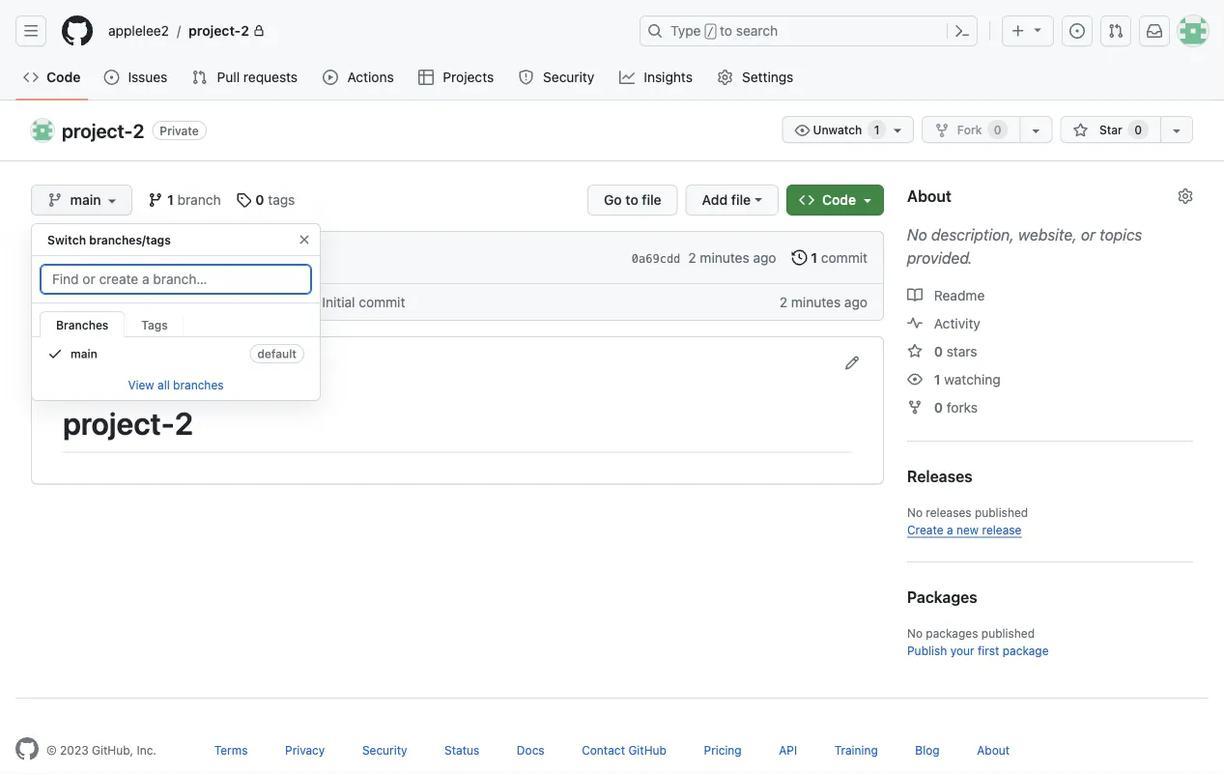 Task type: describe. For each thing, give the bounding box(es) containing it.
1 vertical spatial initial commit link
[[322, 294, 405, 310]]

type
[[671, 23, 701, 39]]

api
[[779, 743, 798, 757]]

history image
[[792, 250, 808, 265]]

initial commit
[[322, 294, 405, 310]]

watching
[[945, 371, 1001, 387]]

0 tags
[[256, 192, 295, 208]]

list containing applelee2 /
[[101, 15, 628, 46]]

1 for 1
[[875, 123, 880, 136]]

0 forks
[[935, 399, 978, 415]]

terms
[[214, 743, 248, 757]]

create
[[908, 523, 944, 537]]

owner avatar image
[[31, 119, 54, 142]]

pricing
[[704, 743, 742, 757]]

2 vertical spatial project-
[[63, 405, 175, 442]]

branches
[[56, 318, 109, 332]]

grid containing readme.md
[[32, 283, 884, 320]]

2 vertical spatial project-2
[[63, 405, 194, 442]]

code link
[[15, 63, 88, 92]]

main for git branch image
[[70, 192, 101, 208]]

1 vertical spatial readme.md link
[[47, 355, 129, 371]]

0 horizontal spatial initial commit link
[[146, 249, 229, 265]]

releases
[[927, 506, 972, 519]]

star
[[1100, 123, 1123, 136]]

book image
[[908, 288, 923, 303]]

readme
[[931, 287, 985, 303]]

privacy link
[[285, 743, 325, 757]]

@applelee2 image
[[44, 246, 67, 269]]

row containing readme.md
[[32, 283, 884, 320]]

pricing link
[[704, 743, 742, 757]]

blog
[[916, 743, 940, 757]]

1 watching
[[935, 371, 1001, 387]]

0 vertical spatial about
[[908, 187, 952, 205]]

fork 0
[[958, 123, 1002, 136]]

2 inside "row"
[[780, 294, 788, 310]]

tags
[[268, 192, 295, 208]]

footer containing © 2023 github, inc.
[[0, 698, 1225, 774]]

star image for 0
[[908, 344, 923, 359]]

commit for 1 commit
[[822, 249, 868, 265]]

training link
[[835, 743, 879, 757]]

add
[[703, 192, 728, 208]]

command palette image
[[955, 23, 971, 39]]

eye image
[[908, 372, 923, 387]]

create a new release link
[[908, 523, 1022, 537]]

github,
[[92, 743, 133, 757]]

your
[[951, 644, 975, 657]]

to inside go to file link
[[626, 192, 639, 208]]

contact
[[582, 743, 626, 757]]

no for no description, website, or topics provided.
[[908, 226, 928, 244]]

packages
[[908, 588, 978, 607]]

provided.
[[908, 249, 973, 267]]

inc.
[[137, 743, 157, 757]]

star 0
[[1097, 123, 1143, 136]]

2 minutes ago link
[[689, 247, 777, 268]]

insights link
[[612, 63, 702, 92]]

0 horizontal spatial minutes
[[700, 249, 750, 265]]

star image for star
[[1074, 123, 1089, 138]]

add file
[[703, 192, 751, 208]]

add this repository to a list image
[[1170, 123, 1185, 138]]

git pull request image
[[1109, 23, 1124, 39]]

contact github
[[582, 743, 667, 757]]

branches/tags
[[89, 233, 171, 247]]

1 vertical spatial code
[[823, 192, 857, 208]]

add file button
[[686, 185, 779, 216]]

go to file
[[604, 192, 662, 208]]

applelee2 link for applelee2 initial commit
[[78, 249, 142, 265]]

activity
[[935, 315, 981, 331]]

or
[[1082, 226, 1096, 244]]

2023
[[60, 743, 89, 757]]

repo forked image for fork
[[935, 123, 950, 138]]

training
[[835, 743, 879, 757]]

pulse image
[[908, 316, 923, 331]]

play image
[[323, 70, 339, 85]]

settings link
[[710, 63, 803, 92]]

branch
[[177, 192, 221, 208]]

default
[[257, 347, 297, 361]]

published for package
[[982, 626, 1036, 640]]

status
[[445, 743, 480, 757]]

readme.md for top the readme.md "link"
[[78, 294, 157, 310]]

docs link
[[517, 743, 545, 757]]

notifications image
[[1148, 23, 1163, 39]]

settings
[[742, 69, 794, 85]]

contact github link
[[582, 743, 667, 757]]

0 vertical spatial readme.md link
[[78, 294, 157, 310]]

0a69cdd 2 minutes ago
[[632, 249, 777, 265]]

applelee2 initial commit
[[78, 249, 229, 265]]

tab list containing branches
[[32, 304, 320, 337]]

2 minutes ago
[[780, 294, 868, 310]]

file image
[[47, 294, 63, 310]]

publish your first package link
[[908, 644, 1049, 657]]

1 vertical spatial security link
[[362, 743, 408, 757]]

all
[[158, 378, 170, 392]]

code image
[[800, 192, 815, 208]]

view all branches link
[[128, 378, 224, 392]]

packages
[[927, 626, 979, 640]]

© 2023 github, inc.
[[46, 743, 157, 757]]

search
[[737, 23, 778, 39]]

git branch image
[[148, 192, 164, 208]]

0 vertical spatial project-2
[[189, 23, 249, 39]]

commit for initial commit
[[359, 294, 405, 310]]

forks
[[947, 399, 978, 415]]

github
[[629, 743, 667, 757]]

1 vertical spatial minutes
[[792, 294, 841, 310]]

1 vertical spatial project-2 link
[[62, 119, 144, 142]]

0 users starred this repository element
[[1128, 120, 1150, 139]]

view
[[128, 378, 154, 392]]

requests
[[244, 69, 298, 85]]

readme.md for bottommost the readme.md "link"
[[47, 355, 129, 371]]

about link
[[978, 743, 1010, 757]]

close menu image
[[297, 232, 312, 247]]

issue opened image
[[1070, 23, 1086, 39]]

applelee2 for applelee2 initial commit
[[78, 249, 142, 265]]

0a69cdd
[[632, 252, 681, 265]]

applelee2 for applelee2 /
[[108, 23, 169, 39]]

0 horizontal spatial initial
[[146, 249, 179, 265]]

/ for applelee2
[[177, 23, 181, 39]]

check image
[[47, 346, 63, 362]]

0 right fork
[[995, 123, 1002, 136]]

gear image
[[718, 70, 733, 85]]

actions link
[[315, 63, 403, 92]]

no for no releases published create a new release
[[908, 506, 923, 519]]

1 vertical spatial ago
[[845, 294, 868, 310]]

view all branches
[[128, 378, 224, 392]]

insights
[[644, 69, 693, 85]]



Task type: vqa. For each thing, say whether or not it's contained in the screenshot.
left issue opened icon
no



Task type: locate. For each thing, give the bounding box(es) containing it.
website,
[[1019, 226, 1078, 244]]

minutes
[[700, 249, 750, 265], [792, 294, 841, 310]]

1
[[875, 123, 880, 136], [167, 192, 174, 208], [811, 249, 818, 265], [935, 371, 941, 387]]

0 horizontal spatial /
[[177, 23, 181, 39]]

1 for 1 watching
[[935, 371, 941, 387]]

project-2 left lock image
[[189, 23, 249, 39]]

no
[[908, 226, 928, 244], [908, 506, 923, 519], [908, 626, 923, 640]]

readme.md link down branches
[[47, 355, 129, 371]]

0 vertical spatial star image
[[1074, 123, 1089, 138]]

security link left graph image
[[511, 63, 604, 92]]

1 vertical spatial project-
[[62, 119, 133, 142]]

edit this file image
[[845, 355, 860, 371]]

no up publish
[[908, 626, 923, 640]]

0 vertical spatial minutes
[[700, 249, 750, 265]]

publish
[[908, 644, 948, 657]]

0 vertical spatial to
[[720, 23, 733, 39]]

initial
[[146, 249, 179, 265], [322, 294, 355, 310]]

1 vertical spatial security
[[362, 743, 408, 757]]

1 horizontal spatial homepage image
[[62, 15, 93, 46]]

0 vertical spatial code
[[46, 69, 81, 85]]

/ inside applelee2 /
[[177, 23, 181, 39]]

file right go
[[642, 192, 662, 208]]

no description, website, or topics provided.
[[908, 226, 1143, 267]]

published
[[975, 506, 1029, 519], [982, 626, 1036, 640]]

tab list
[[32, 304, 320, 337]]

0 horizontal spatial security link
[[362, 743, 408, 757]]

triangle down image right code icon
[[860, 192, 876, 208]]

file inside add file button
[[732, 192, 751, 208]]

no inside no description, website, or topics provided.
[[908, 226, 928, 244]]

1 horizontal spatial /
[[707, 25, 714, 39]]

stars
[[947, 343, 978, 359]]

0 vertical spatial project-
[[189, 23, 241, 39]]

1 file from the left
[[642, 192, 662, 208]]

1 branch
[[167, 192, 221, 208]]

1 horizontal spatial ago
[[845, 294, 868, 310]]

1 vertical spatial repo forked image
[[908, 400, 923, 415]]

ago
[[754, 249, 777, 265], [845, 294, 868, 310]]

1 horizontal spatial repo forked image
[[935, 123, 950, 138]]

fork
[[958, 123, 983, 136]]

minutes down "history" image
[[792, 294, 841, 310]]

readme.md down branches
[[47, 355, 129, 371]]

applelee2 link down switch branches/tags
[[78, 249, 142, 265]]

1 vertical spatial main
[[71, 347, 97, 361]]

2 vertical spatial no
[[908, 626, 923, 640]]

0 vertical spatial project-2 link
[[181, 15, 273, 46]]

1 vertical spatial project-2
[[62, 119, 144, 142]]

release
[[983, 523, 1022, 537]]

topics
[[1100, 226, 1143, 244]]

switch branches/tags
[[47, 233, 171, 247]]

tags
[[141, 318, 168, 332]]

0 vertical spatial initial
[[146, 249, 179, 265]]

applelee2 /
[[108, 23, 181, 39]]

1 vertical spatial initial
[[322, 294, 355, 310]]

0 for 0 stars
[[935, 343, 944, 359]]

0 for 0 forks
[[935, 399, 944, 415]]

applelee2 link up the issues link
[[101, 15, 177, 46]]

/ inside the type / to search
[[707, 25, 714, 39]]

1 right unwatch
[[875, 123, 880, 136]]

file right add at the top right
[[732, 192, 751, 208]]

Find or create a branch… text field
[[40, 264, 312, 295]]

readme link
[[908, 287, 985, 303]]

published up 'release'
[[975, 506, 1029, 519]]

ago left "history" image
[[754, 249, 777, 265]]

activity link
[[908, 315, 981, 331]]

0 horizontal spatial security
[[362, 743, 408, 757]]

0 horizontal spatial triangle down image
[[860, 192, 876, 208]]

0 vertical spatial security
[[543, 69, 595, 85]]

0 horizontal spatial repo forked image
[[908, 400, 923, 415]]

about up description,
[[908, 187, 952, 205]]

initial inside "row"
[[322, 294, 355, 310]]

edit repository metadata image
[[1179, 189, 1194, 204]]

2 horizontal spatial commit
[[822, 249, 868, 265]]

star image
[[1074, 123, 1089, 138], [908, 344, 923, 359]]

type / to search
[[671, 23, 778, 39]]

1 horizontal spatial code
[[823, 192, 857, 208]]

0 vertical spatial published
[[975, 506, 1029, 519]]

2 no from the top
[[908, 506, 923, 519]]

see your forks of this repository image
[[1029, 123, 1045, 138]]

0 vertical spatial main
[[70, 192, 101, 208]]

applelee2 down switch branches/tags
[[78, 249, 142, 265]]

applelee2 up the issues link
[[108, 23, 169, 39]]

actions
[[348, 69, 394, 85]]

go
[[604, 192, 622, 208]]

new
[[957, 523, 979, 537]]

0 for 0 tags
[[256, 192, 264, 208]]

1 vertical spatial no
[[908, 506, 923, 519]]

1 horizontal spatial security
[[543, 69, 595, 85]]

package
[[1003, 644, 1049, 657]]

no up "provided."
[[908, 226, 928, 244]]

0a69cdd link
[[632, 250, 681, 267]]

main right check icon
[[71, 347, 97, 361]]

commits on main element
[[822, 249, 868, 265]]

1 vertical spatial star image
[[908, 344, 923, 359]]

code right code icon
[[823, 192, 857, 208]]

no packages published publish your first package
[[908, 626, 1049, 657]]

no releases published create a new release
[[908, 506, 1029, 537]]

issue opened image
[[104, 70, 119, 85]]

0 vertical spatial homepage image
[[62, 15, 93, 46]]

1 for 1 branch
[[167, 192, 174, 208]]

branches
[[173, 378, 224, 392]]

0 vertical spatial no
[[908, 226, 928, 244]]

published up package on the right bottom of page
[[982, 626, 1036, 640]]

initial commit link
[[146, 249, 229, 265], [322, 294, 405, 310]]

git branch image
[[47, 192, 63, 208]]

homepage image left ©
[[15, 738, 39, 761]]

2 file from the left
[[732, 192, 751, 208]]

1 commit
[[811, 249, 868, 265]]

©
[[46, 743, 57, 757]]

0 vertical spatial applelee2
[[108, 23, 169, 39]]

1 vertical spatial homepage image
[[15, 738, 39, 761]]

project-2 link up pull
[[181, 15, 273, 46]]

project-2 down view
[[63, 405, 194, 442]]

0 horizontal spatial star image
[[908, 344, 923, 359]]

plus image
[[1011, 23, 1027, 39]]

project- down view
[[63, 405, 175, 442]]

/ for type
[[707, 25, 714, 39]]

homepage image up code link
[[62, 15, 93, 46]]

1 horizontal spatial commit
[[359, 294, 405, 310]]

applelee2
[[108, 23, 169, 39], [78, 249, 142, 265]]

main for check icon
[[71, 347, 97, 361]]

1 horizontal spatial file
[[732, 192, 751, 208]]

grid
[[32, 283, 884, 320]]

1 horizontal spatial to
[[720, 23, 733, 39]]

private
[[160, 124, 199, 137]]

no for no packages published publish your first package
[[908, 626, 923, 640]]

2 inside project-2 link
[[241, 23, 249, 39]]

1 horizontal spatial triangle down image
[[1031, 22, 1046, 37]]

0 vertical spatial applelee2 link
[[101, 15, 177, 46]]

row
[[32, 283, 884, 320]]

1 no from the top
[[908, 226, 928, 244]]

0 stars
[[935, 343, 978, 359]]

0 horizontal spatial file
[[642, 192, 662, 208]]

project- down issue opened image
[[62, 119, 133, 142]]

pull requests
[[217, 69, 298, 85]]

1 horizontal spatial star image
[[1074, 123, 1089, 138]]

docs
[[517, 743, 545, 757]]

0
[[995, 123, 1002, 136], [1135, 123, 1143, 136], [256, 192, 264, 208], [935, 343, 944, 359], [935, 399, 944, 415]]

a
[[947, 523, 954, 537]]

no inside no releases published create a new release
[[908, 506, 923, 519]]

homepage image
[[62, 15, 93, 46], [15, 738, 39, 761]]

readme.md inside "row"
[[78, 294, 157, 310]]

0 horizontal spatial ago
[[754, 249, 777, 265]]

to left search
[[720, 23, 733, 39]]

readme.md up branches button at the top of the page
[[78, 294, 157, 310]]

projects link
[[411, 63, 503, 92]]

1 vertical spatial readme.md
[[47, 355, 129, 371]]

1 vertical spatial applelee2
[[78, 249, 142, 265]]

0 horizontal spatial to
[[626, 192, 639, 208]]

repo forked image down eye icon
[[908, 400, 923, 415]]

project-
[[189, 23, 241, 39], [62, 119, 133, 142], [63, 405, 175, 442]]

footer
[[0, 698, 1225, 774]]

commit
[[182, 249, 229, 265], [822, 249, 868, 265], [359, 294, 405, 310]]

published inside no packages published publish your first package
[[982, 626, 1036, 640]]

applelee2 inside applelee2 /
[[108, 23, 169, 39]]

project-2 link
[[181, 15, 273, 46], [62, 119, 144, 142]]

main right git branch image
[[70, 192, 101, 208]]

0 right tag image
[[256, 192, 264, 208]]

switch
[[47, 233, 86, 247]]

pull requests link
[[184, 63, 308, 92]]

repo forked image left fork
[[935, 123, 950, 138]]

status link
[[445, 743, 480, 757]]

git pull request image
[[192, 70, 207, 85]]

0 left stars
[[935, 343, 944, 359]]

branches button
[[40, 311, 125, 337]]

readme.md
[[78, 294, 157, 310], [47, 355, 129, 371]]

1 vertical spatial triangle down image
[[860, 192, 876, 208]]

1 horizontal spatial initial commit link
[[322, 294, 405, 310]]

published inside no releases published create a new release
[[975, 506, 1029, 519]]

1 right "history" image
[[811, 249, 818, 265]]

project- left lock image
[[189, 23, 241, 39]]

minutes down add file
[[700, 249, 750, 265]]

no up create
[[908, 506, 923, 519]]

ago down commits on main element
[[845, 294, 868, 310]]

privacy
[[285, 743, 325, 757]]

code image
[[23, 70, 39, 85]]

1 horizontal spatial about
[[978, 743, 1010, 757]]

projects
[[443, 69, 494, 85]]

file inside go to file link
[[642, 192, 662, 208]]

description,
[[932, 226, 1015, 244]]

project-2 down issue opened image
[[62, 119, 144, 142]]

0 vertical spatial repo forked image
[[935, 123, 950, 138]]

code inside code link
[[46, 69, 81, 85]]

file
[[642, 192, 662, 208], [732, 192, 751, 208]]

0 horizontal spatial commit
[[182, 249, 229, 265]]

star image up eye icon
[[908, 344, 923, 359]]

to
[[720, 23, 733, 39], [626, 192, 639, 208]]

readme.md link up branches button at the top of the page
[[78, 294, 157, 310]]

repo forked image
[[935, 123, 950, 138], [908, 400, 923, 415]]

1 horizontal spatial project-2 link
[[181, 15, 273, 46]]

1 vertical spatial applelee2 link
[[78, 249, 142, 265]]

list
[[101, 15, 628, 46]]

lock image
[[253, 25, 265, 37]]

2
[[241, 23, 249, 39], [133, 119, 144, 142], [689, 249, 697, 265], [780, 294, 788, 310], [175, 405, 194, 442]]

1 horizontal spatial initial
[[322, 294, 355, 310]]

issues link
[[96, 63, 176, 92]]

0 right star
[[1135, 123, 1143, 136]]

1 for 1 commit
[[811, 249, 818, 265]]

project-2 link down issue opened image
[[62, 119, 144, 142]]

1 horizontal spatial minutes
[[792, 294, 841, 310]]

1 vertical spatial about
[[978, 743, 1010, 757]]

0 vertical spatial readme.md
[[78, 294, 157, 310]]

0 left forks
[[935, 399, 944, 415]]

3 no from the top
[[908, 626, 923, 640]]

to right go
[[626, 192, 639, 208]]

shield image
[[519, 70, 534, 85]]

about inside footer
[[978, 743, 1010, 757]]

about
[[908, 187, 952, 205], [978, 743, 1010, 757]]

security link
[[511, 63, 604, 92], [362, 743, 408, 757]]

graph image
[[620, 70, 635, 85]]

security right shield image
[[543, 69, 595, 85]]

triangle down image
[[1031, 22, 1046, 37], [860, 192, 876, 208]]

0 horizontal spatial about
[[908, 187, 952, 205]]

1 vertical spatial to
[[626, 192, 639, 208]]

triangle down image right plus icon
[[1031, 22, 1046, 37]]

releases link
[[908, 467, 973, 486]]

0 horizontal spatial code
[[46, 69, 81, 85]]

unwatch
[[810, 123, 866, 136]]

0 vertical spatial initial commit link
[[146, 249, 229, 265]]

api link
[[779, 743, 798, 757]]

applelee2 link for applelee2 /
[[101, 15, 177, 46]]

security link left status link
[[362, 743, 408, 757]]

no inside no packages published publish your first package
[[908, 626, 923, 640]]

eye image
[[795, 123, 810, 138]]

terms link
[[214, 743, 248, 757]]

security left status link
[[362, 743, 408, 757]]

blog link
[[916, 743, 940, 757]]

0 horizontal spatial project-2 link
[[62, 119, 144, 142]]

tags button
[[125, 311, 184, 337]]

0 vertical spatial ago
[[754, 249, 777, 265]]

applelee2 link
[[101, 15, 177, 46], [78, 249, 142, 265]]

go to file link
[[588, 185, 678, 216]]

first
[[978, 644, 1000, 657]]

cell
[[47, 292, 63, 312]]

repo forked image for 0
[[908, 400, 923, 415]]

1 right eye icon
[[935, 371, 941, 387]]

star image left star
[[1074, 123, 1089, 138]]

tag image
[[236, 192, 252, 208]]

1 right git branch icon
[[167, 192, 174, 208]]

published for release
[[975, 506, 1029, 519]]

1 horizontal spatial security link
[[511, 63, 604, 92]]

about right blog link
[[978, 743, 1010, 757]]

table image
[[419, 70, 434, 85]]

code right code image
[[46, 69, 81, 85]]

0 horizontal spatial homepage image
[[15, 738, 39, 761]]

0 vertical spatial triangle down image
[[1031, 22, 1046, 37]]

1 vertical spatial published
[[982, 626, 1036, 640]]

0 vertical spatial security link
[[511, 63, 604, 92]]



